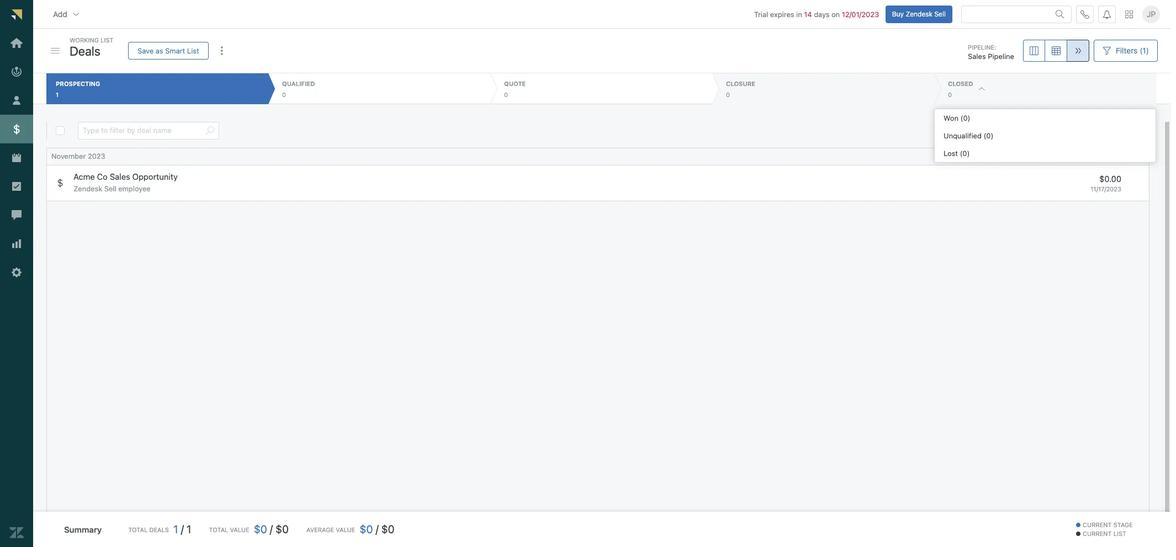 Task type: vqa. For each thing, say whether or not it's contained in the screenshot.
the in
yes



Task type: locate. For each thing, give the bounding box(es) containing it.
(0)
[[961, 114, 971, 123], [984, 131, 994, 140], [960, 149, 970, 158]]

1 vertical spatial sales
[[110, 172, 130, 182]]

add
[[53, 9, 67, 19]]

sales up the zendesk sell employee link
[[110, 172, 130, 182]]

1 vertical spatial list
[[187, 46, 199, 55]]

buy zendesk sell button
[[886, 5, 953, 23]]

as
[[156, 46, 163, 55]]

0 down the 'closure'
[[726, 91, 730, 98]]

0 horizontal spatial 1
[[56, 91, 59, 98]]

/ for total deals 1 / 1
[[181, 524, 184, 536]]

/
[[181, 524, 184, 536], [270, 524, 273, 536], [376, 524, 379, 536]]

november 2023
[[51, 152, 105, 161]]

sales down pipeline:
[[968, 52, 986, 61]]

2 horizontal spatial /
[[376, 524, 379, 536]]

deals
[[70, 43, 100, 58], [149, 527, 169, 534]]

average value $0 / $0
[[307, 524, 395, 536]]

buy zendesk sell
[[892, 10, 946, 18]]

0 horizontal spatial /
[[181, 524, 184, 536]]

2 / from the left
[[270, 524, 273, 536]]

0 horizontal spatial list
[[101, 36, 114, 44]]

total for $0
[[209, 527, 228, 534]]

1
[[56, 91, 59, 98], [173, 524, 178, 536], [187, 524, 191, 536]]

1 horizontal spatial value
[[336, 527, 355, 534]]

4 $0 from the left
[[381, 524, 395, 536]]

buy
[[892, 10, 904, 18]]

1 horizontal spatial 1
[[173, 524, 178, 536]]

current list
[[1083, 531, 1127, 538]]

0 for closure 0
[[726, 91, 730, 98]]

0 vertical spatial zendesk
[[906, 10, 933, 18]]

4 0 from the left
[[948, 91, 952, 98]]

trial
[[754, 10, 769, 19]]

total for 1
[[128, 527, 148, 534]]

zendesk sell employee link
[[73, 185, 151, 195]]

(0) right "won"
[[961, 114, 971, 123]]

value inside average value $0 / $0
[[336, 527, 355, 534]]

list
[[101, 36, 114, 44], [187, 46, 199, 55]]

prospecting
[[56, 80, 100, 87]]

3 / from the left
[[376, 524, 379, 536]]

employee
[[118, 185, 151, 193]]

value
[[230, 527, 249, 534], [336, 527, 355, 534]]

1 total from the left
[[128, 527, 148, 534]]

qualified
[[282, 80, 315, 87]]

value inside the total value $0 / $0
[[230, 527, 249, 534]]

0 horizontal spatial total
[[128, 527, 148, 534]]

0 horizontal spatial zendesk
[[73, 185, 102, 193]]

handler image
[[51, 48, 60, 54]]

12/01/2023
[[842, 10, 879, 19]]

jp
[[1147, 9, 1156, 19]]

1 / from the left
[[181, 524, 184, 536]]

1 horizontal spatial /
[[270, 524, 273, 536]]

won
[[944, 114, 959, 123]]

2 vertical spatial (0)
[[960, 149, 970, 158]]

0 inside closed 0
[[948, 91, 952, 98]]

value for average value $0 / $0
[[336, 527, 355, 534]]

2 current from the top
[[1083, 531, 1112, 538]]

sell down co
[[104, 185, 116, 193]]

0 vertical spatial (0)
[[961, 114, 971, 123]]

2 total from the left
[[209, 527, 228, 534]]

1 vertical spatial current
[[1083, 531, 1112, 538]]

1 horizontal spatial sell
[[935, 10, 946, 18]]

$0
[[254, 524, 267, 536], [276, 524, 289, 536], [360, 524, 373, 536], [381, 524, 395, 536]]

(0) right the 'unqualified'
[[984, 131, 994, 140]]

in
[[797, 10, 802, 19]]

sell right the buy
[[935, 10, 946, 18]]

save as smart list
[[138, 46, 199, 55]]

$0.00 11/17/2023
[[1091, 174, 1122, 193]]

0
[[282, 91, 286, 98], [504, 91, 508, 98], [726, 91, 730, 98], [948, 91, 952, 98]]

closure
[[726, 80, 756, 87]]

1 horizontal spatial zendesk
[[906, 10, 933, 18]]

working list deals
[[70, 36, 114, 58]]

calls image
[[1081, 10, 1090, 19]]

opportunity
[[132, 172, 178, 182]]

1 vertical spatial (0)
[[984, 131, 994, 140]]

0 vertical spatial sales
[[968, 52, 986, 61]]

chevron down image
[[72, 10, 81, 19]]

1 vertical spatial sell
[[104, 185, 116, 193]]

0 inside the closure 0
[[726, 91, 730, 98]]

1 vertical spatial deals
[[149, 527, 169, 534]]

0 horizontal spatial deals
[[70, 43, 100, 58]]

on
[[832, 10, 840, 19]]

list right working
[[101, 36, 114, 44]]

total inside total deals 1 / 1
[[128, 527, 148, 534]]

0 vertical spatial list
[[101, 36, 114, 44]]

2 value from the left
[[336, 527, 355, 534]]

summary
[[64, 525, 102, 535]]

0 down qualified
[[282, 91, 286, 98]]

(0) for lost  (0)
[[960, 149, 970, 158]]

current up current list
[[1083, 522, 1112, 529]]

1 value from the left
[[230, 527, 249, 534]]

won  (0)
[[944, 114, 971, 123]]

total
[[128, 527, 148, 534], [209, 527, 228, 534]]

Type to filter by deal name field
[[83, 123, 201, 139]]

total inside the total value $0 / $0
[[209, 527, 228, 534]]

3 0 from the left
[[726, 91, 730, 98]]

pipeline:
[[968, 43, 997, 51]]

days
[[814, 10, 830, 19]]

list inside working list deals
[[101, 36, 114, 44]]

2023
[[88, 152, 105, 161]]

1 horizontal spatial sales
[[968, 52, 986, 61]]

1 current from the top
[[1083, 522, 1112, 529]]

1 vertical spatial zendesk
[[73, 185, 102, 193]]

0 vertical spatial current
[[1083, 522, 1112, 529]]

sell inside acme co sales opportunity zendesk sell employee
[[104, 185, 116, 193]]

current
[[1083, 522, 1112, 529], [1083, 531, 1112, 538]]

0 inside the qualified 0
[[282, 91, 286, 98]]

1 0 from the left
[[282, 91, 286, 98]]

0 down quote
[[504, 91, 508, 98]]

search image
[[205, 126, 214, 135]]

1 horizontal spatial deals
[[149, 527, 169, 534]]

list right smart at the left top
[[187, 46, 199, 55]]

unqualified
[[944, 131, 982, 140]]

2 0 from the left
[[504, 91, 508, 98]]

working
[[70, 36, 99, 44]]

1 horizontal spatial list
[[187, 46, 199, 55]]

expires
[[771, 10, 795, 19]]

0 for closed 0
[[948, 91, 952, 98]]

0 horizontal spatial sales
[[110, 172, 130, 182]]

1 horizontal spatial total
[[209, 527, 228, 534]]

zendesk down 'acme'
[[73, 185, 102, 193]]

(0) right lost on the top right
[[960, 149, 970, 158]]

current down the current stage
[[1083, 531, 1112, 538]]

0 down "closed"
[[948, 91, 952, 98]]

0 vertical spatial sell
[[935, 10, 946, 18]]

zendesk right the buy
[[906, 10, 933, 18]]

zendesk
[[906, 10, 933, 18], [73, 185, 102, 193]]

0 inside quote 0
[[504, 91, 508, 98]]

closed
[[948, 80, 974, 87]]

current stage
[[1083, 522, 1133, 529]]

sell
[[935, 10, 946, 18], [104, 185, 116, 193]]

save as smart list button
[[128, 42, 209, 60]]

sales
[[968, 52, 986, 61], [110, 172, 130, 182]]

0 horizontal spatial value
[[230, 527, 249, 534]]

0 horizontal spatial sell
[[104, 185, 116, 193]]

0 vertical spatial deals
[[70, 43, 100, 58]]



Task type: describe. For each thing, give the bounding box(es) containing it.
save
[[138, 46, 154, 55]]

1 inside the prospecting 1
[[56, 91, 59, 98]]

total deals 1 / 1
[[128, 524, 191, 536]]

$0.00
[[1100, 174, 1122, 184]]

current for current stage
[[1083, 522, 1112, 529]]

2 $0 from the left
[[276, 524, 289, 536]]

quote
[[504, 80, 526, 87]]

11/17/2023
[[1091, 186, 1122, 193]]

average
[[307, 527, 334, 534]]

smart
[[165, 46, 185, 55]]

deals inside working list deals
[[70, 43, 100, 58]]

0 for quote 0
[[504, 91, 508, 98]]

1 $0 from the left
[[254, 524, 267, 536]]

value for total value $0 / $0
[[230, 527, 249, 534]]

acme co sales opportunity link
[[73, 172, 178, 182]]

filters (1) button
[[1094, 40, 1158, 62]]

trial expires in 14 days on 12/01/2023
[[754, 10, 879, 19]]

quote 0
[[504, 80, 526, 98]]

deals inside total deals 1 / 1
[[149, 527, 169, 534]]

sales inside 'pipeline: sales pipeline'
[[968, 52, 986, 61]]

acme co sales opportunity zendesk sell employee
[[73, 172, 178, 193]]

lost  (0)
[[944, 149, 970, 158]]

zendesk products image
[[1126, 10, 1134, 18]]

sell inside buy zendesk sell button
[[935, 10, 946, 18]]

zendesk inside acme co sales opportunity zendesk sell employee
[[73, 185, 102, 193]]

pipeline: sales pipeline
[[968, 43, 1015, 61]]

acme
[[73, 172, 95, 182]]

search image
[[1056, 10, 1065, 19]]

(1)
[[1140, 46, 1150, 55]]

(0) for won  (0)
[[961, 114, 971, 123]]

jp button
[[1143, 5, 1161, 23]]

prospecting 1
[[56, 80, 100, 98]]

qualified 0
[[282, 80, 315, 98]]

(0) for unqualified  (0)
[[984, 131, 994, 140]]

deals image
[[56, 179, 65, 188]]

pipeline
[[988, 52, 1015, 61]]

list
[[1114, 531, 1127, 538]]

november
[[51, 152, 86, 161]]

add button
[[44, 3, 89, 25]]

zendesk inside button
[[906, 10, 933, 18]]

closed 0
[[948, 80, 974, 98]]

filters (1)
[[1116, 46, 1150, 55]]

3 $0 from the left
[[360, 524, 373, 536]]

/ for total value $0 / $0
[[270, 524, 273, 536]]

list inside the save as smart list button
[[187, 46, 199, 55]]

current for current list
[[1083, 531, 1112, 538]]

2 horizontal spatial 1
[[187, 524, 191, 536]]

stage
[[1114, 522, 1133, 529]]

closure 0
[[726, 80, 756, 98]]

bell image
[[1103, 10, 1112, 19]]

lost
[[944, 149, 958, 158]]

unqualified  (0)
[[944, 131, 994, 140]]

filters
[[1116, 46, 1138, 55]]

/ for average value $0 / $0
[[376, 524, 379, 536]]

14
[[804, 10, 812, 19]]

overflow vertical fill image
[[217, 46, 226, 55]]

co
[[97, 172, 108, 182]]

0 for qualified 0
[[282, 91, 286, 98]]

total value $0 / $0
[[209, 524, 289, 536]]

zendesk image
[[9, 526, 24, 541]]

sales inside acme co sales opportunity zendesk sell employee
[[110, 172, 130, 182]]



